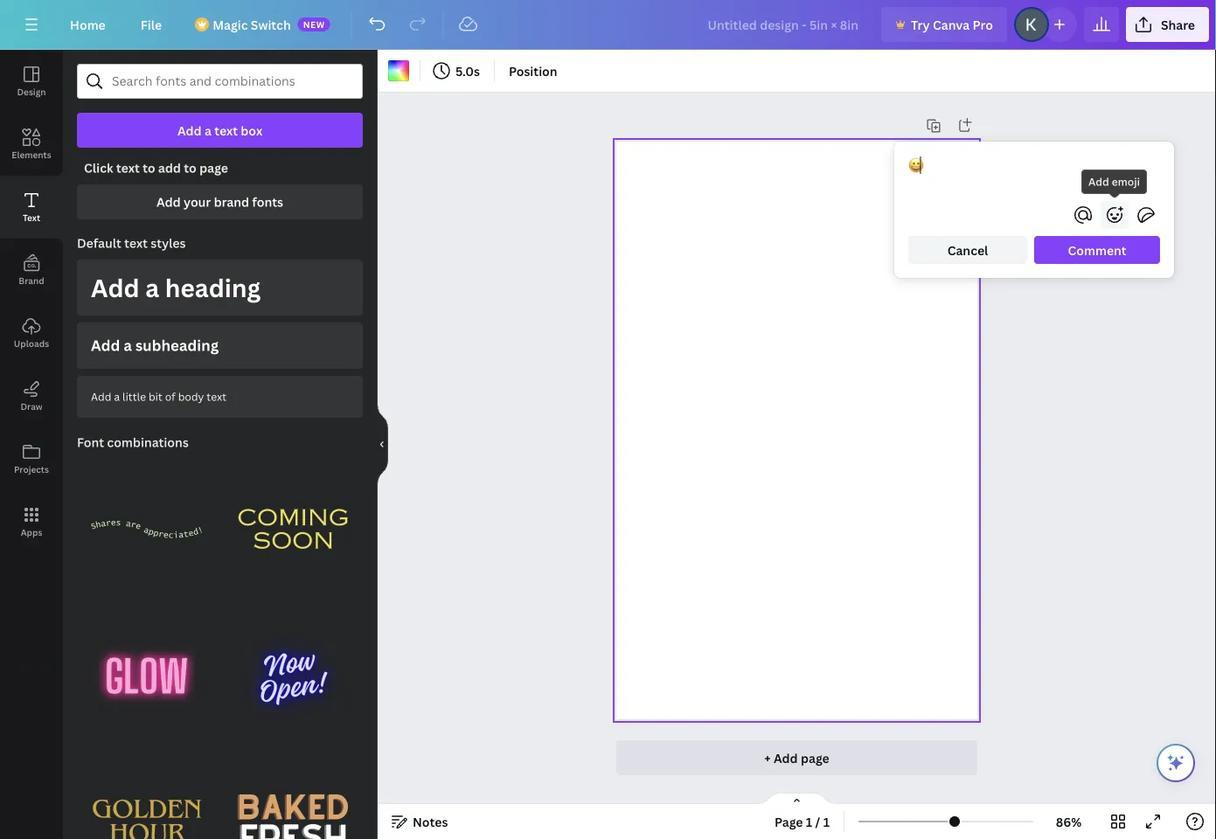 Task type: locate. For each thing, give the bounding box(es) containing it.
draw button
[[0, 365, 63, 428]]

2 to from the left
[[184, 160, 197, 176]]

add
[[158, 160, 181, 176]]

1 left /
[[806, 814, 813, 830]]

new
[[303, 18, 325, 30]]

brand
[[19, 275, 44, 286]]

add left emoji
[[1089, 174, 1109, 189]]

Comment draft. Add a comment or @mention. text field
[[909, 156, 1160, 194]]

click
[[84, 160, 113, 176]]

page up add your brand fonts on the left top
[[199, 160, 228, 176]]

add your brand fonts
[[157, 194, 283, 210]]

your
[[184, 194, 211, 210]]

design
[[17, 86, 46, 97]]

side panel tab list
[[0, 50, 63, 554]]

add for add a heading
[[91, 271, 140, 304]]

to right add
[[184, 160, 197, 176]]

add left subheading
[[91, 335, 120, 355]]

design button
[[0, 50, 63, 113]]

add a text box
[[177, 122, 262, 139]]

canva
[[933, 16, 970, 33]]

page inside button
[[801, 750, 830, 766]]

uploads
[[14, 338, 49, 349]]

add right +
[[774, 750, 798, 766]]

subheading
[[135, 335, 219, 355]]

magic
[[213, 16, 248, 33]]

page
[[199, 160, 228, 176], [801, 750, 830, 766]]

add up add
[[177, 122, 202, 139]]

+
[[764, 750, 771, 766]]

bit
[[149, 389, 162, 404]]

text
[[214, 122, 238, 139], [116, 160, 140, 176], [124, 235, 148, 251], [207, 389, 227, 404]]

86% button
[[1041, 808, 1097, 836]]

add inside add a heading button
[[91, 271, 140, 304]]

a down styles on the top left of page
[[145, 271, 159, 304]]

1 horizontal spatial to
[[184, 160, 197, 176]]

default text styles
[[77, 235, 186, 251]]

share button
[[1126, 7, 1209, 42]]

0 horizontal spatial page
[[199, 160, 228, 176]]

page up show pages image
[[801, 750, 830, 766]]

add inside add a subheading button
[[91, 335, 120, 355]]

add
[[177, 122, 202, 139], [1089, 174, 1109, 189], [157, 194, 181, 210], [91, 271, 140, 304], [91, 335, 120, 355], [91, 389, 111, 404], [774, 750, 798, 766]]

add for add a text box
[[177, 122, 202, 139]]

cancel
[[948, 242, 988, 258]]

a left subheading
[[124, 335, 132, 355]]

elements button
[[0, 113, 63, 176]]

text
[[23, 212, 40, 223]]

apps button
[[0, 491, 63, 554]]

little
[[122, 389, 146, 404]]

text right click
[[116, 160, 140, 176]]

1 vertical spatial page
[[801, 750, 830, 766]]

add a little bit of body text
[[91, 389, 227, 404]]

share
[[1161, 16, 1195, 33]]

to left add
[[143, 160, 155, 176]]

/
[[815, 814, 821, 830]]

text right body
[[207, 389, 227, 404]]

add for add your brand fonts
[[157, 194, 181, 210]]

😀
[[909, 157, 921, 174]]

add left little
[[91, 389, 111, 404]]

page 1 / 1
[[775, 814, 830, 830]]

projects button
[[0, 428, 63, 491]]

1 right /
[[823, 814, 830, 830]]

add a heading button
[[77, 260, 363, 316]]

to
[[143, 160, 155, 176], [184, 160, 197, 176]]

home
[[70, 16, 106, 33]]

a
[[205, 122, 211, 139], [145, 271, 159, 304], [124, 335, 132, 355], [114, 389, 120, 404]]

a left box
[[205, 122, 211, 139]]

add left the your
[[157, 194, 181, 210]]

add for add a subheading
[[91, 335, 120, 355]]

pro
[[973, 16, 993, 33]]

add a subheading
[[91, 335, 219, 355]]

add inside add a little bit of body text button
[[91, 389, 111, 404]]

add inside add a text box button
[[177, 122, 202, 139]]

add a heading
[[91, 271, 261, 304]]

main menu bar
[[0, 0, 1216, 50]]

0 horizontal spatial to
[[143, 160, 155, 176]]

add down default
[[91, 271, 140, 304]]

0 horizontal spatial 1
[[806, 814, 813, 830]]

page
[[775, 814, 803, 830]]

1
[[806, 814, 813, 830], [823, 814, 830, 830]]

add inside add your brand fonts "button"
[[157, 194, 181, 210]]

notes
[[413, 814, 448, 830]]

add emoji
[[1089, 174, 1140, 189]]

a inside button
[[145, 271, 159, 304]]

0 vertical spatial page
[[199, 160, 228, 176]]

add a subheading button
[[77, 323, 363, 369]]

1 horizontal spatial 1
[[823, 814, 830, 830]]

default
[[77, 235, 121, 251]]

a for text
[[205, 122, 211, 139]]

file button
[[127, 7, 176, 42]]

switch
[[251, 16, 291, 33]]

a left little
[[114, 389, 120, 404]]

position button
[[502, 57, 565, 85]]

add for add emoji
[[1089, 174, 1109, 189]]

1 horizontal spatial page
[[801, 750, 830, 766]]



Task type: vqa. For each thing, say whether or not it's contained in the screenshot.
'Templates' LINK
no



Task type: describe. For each thing, give the bounding box(es) containing it.
a for subheading
[[124, 335, 132, 355]]

1 1 from the left
[[806, 814, 813, 830]]

file
[[141, 16, 162, 33]]

hide image
[[377, 403, 388, 487]]

Search fonts and combinations search field
[[112, 65, 328, 98]]

brand button
[[0, 239, 63, 302]]

fonts
[[252, 194, 283, 210]]

text left styles on the top left of page
[[124, 235, 148, 251]]

apps
[[21, 526, 42, 538]]

try canva pro
[[911, 16, 993, 33]]

magic switch
[[213, 16, 291, 33]]

show pages image
[[755, 792, 839, 806]]

1 to from the left
[[143, 160, 155, 176]]

add for add a little bit of body text
[[91, 389, 111, 404]]

font
[[77, 434, 104, 451]]

+ add page button
[[616, 741, 978, 776]]

cancel button
[[909, 236, 1027, 264]]

a for little
[[114, 389, 120, 404]]

emoji
[[1112, 174, 1140, 189]]

position
[[509, 63, 558, 79]]

+ add page
[[764, 750, 830, 766]]

styles
[[151, 235, 186, 251]]

add your brand fonts button
[[77, 185, 363, 219]]

Design title text field
[[694, 7, 874, 42]]

try canva pro button
[[881, 7, 1007, 42]]

uploads button
[[0, 302, 63, 365]]

text button
[[0, 176, 63, 239]]

text left box
[[214, 122, 238, 139]]

elements
[[12, 149, 51, 160]]

5.0s button
[[428, 57, 487, 85]]

a for heading
[[145, 271, 159, 304]]

add inside + add page button
[[774, 750, 798, 766]]

font combinations
[[77, 434, 189, 451]]

brand
[[214, 194, 249, 210]]

body
[[178, 389, 204, 404]]

add a little bit of body text button
[[77, 376, 363, 418]]

add a text box button
[[77, 113, 363, 148]]

click text to add to page
[[84, 160, 228, 176]]

2 1 from the left
[[823, 814, 830, 830]]

try
[[911, 16, 930, 33]]

heading
[[165, 271, 261, 304]]

notes button
[[385, 808, 455, 836]]

5.0s
[[456, 63, 480, 79]]

projects
[[14, 463, 49, 475]]

box
[[241, 122, 262, 139]]

of
[[165, 389, 176, 404]]

comment button
[[1034, 236, 1160, 264]]

comment
[[1068, 242, 1127, 258]]

86%
[[1056, 814, 1082, 830]]

draw
[[20, 400, 42, 412]]

canva assistant image
[[1166, 753, 1187, 774]]

home link
[[56, 7, 120, 42]]

combinations
[[107, 434, 189, 451]]

#ffffff image
[[388, 60, 409, 81]]



